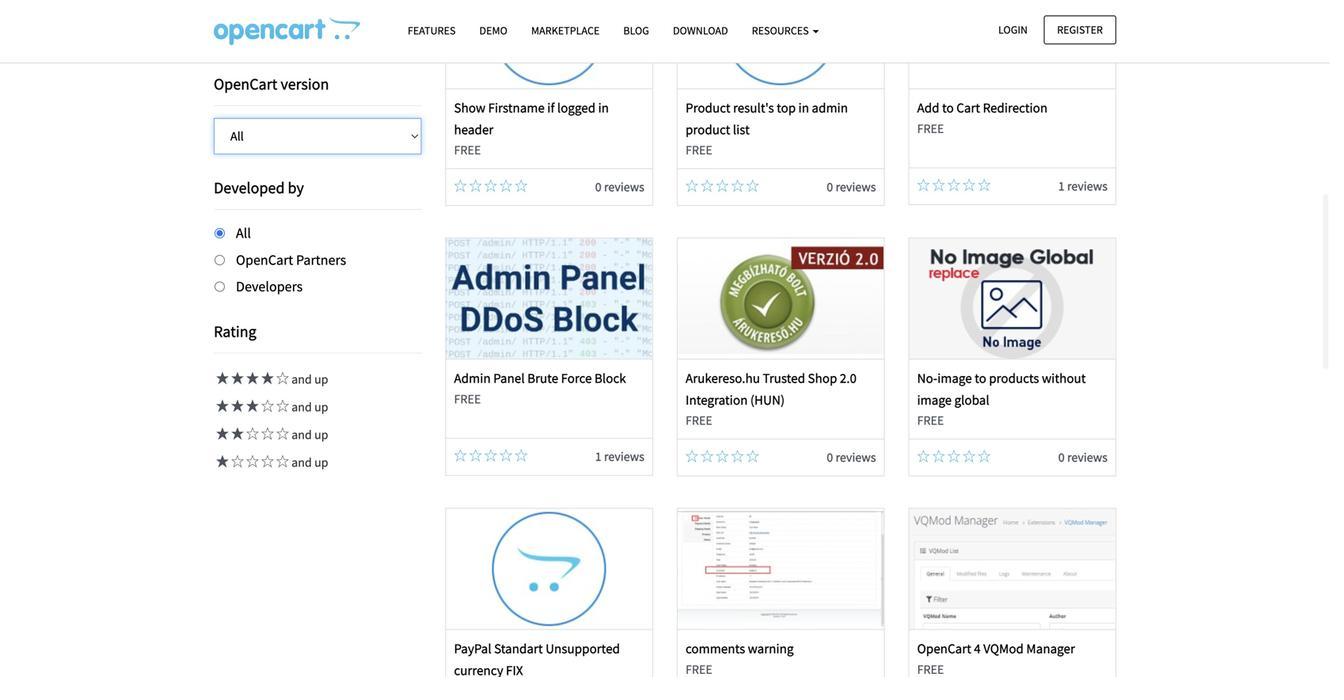 Task type: describe. For each thing, give the bounding box(es) containing it.
all
[[236, 224, 251, 242]]

unsupported
[[546, 641, 620, 657]]

redirection
[[983, 99, 1048, 116]]

0 vertical spatial vqmod
[[230, 28, 272, 46]]

blog
[[624, 23, 649, 38]]

standart
[[494, 641, 543, 657]]

no-image to products without image global free
[[918, 370, 1086, 429]]

arukereso.hu trusted shop 2.0 integration (hun) link
[[686, 370, 857, 408]]

0 vertical spatial image
[[938, 370, 972, 387]]

in inside "product result's top in admin product list free"
[[799, 99, 809, 116]]

2 and up link from the top
[[214, 399, 328, 415]]

cart
[[957, 99, 981, 116]]

free inside the no-image to products without image global free
[[918, 413, 944, 429]]

2 and from the top
[[292, 399, 312, 415]]

3 and up from the top
[[289, 427, 328, 443]]

0 for show firstname if logged in header
[[595, 179, 602, 195]]

features link
[[396, 17, 468, 44]]

1 and up link from the top
[[214, 371, 328, 387]]

comments warning
[[686, 641, 794, 657]]

opencart for opencart 4 vqmod manager
[[918, 641, 972, 657]]

4 and from the top
[[292, 455, 312, 470]]

partners
[[296, 251, 346, 269]]

version
[[281, 74, 329, 94]]

0 reviews for no-image to products without image global
[[1059, 450, 1108, 465]]

features
[[408, 23, 456, 38]]

by
[[288, 178, 304, 198]]

opencart 4 vqmod manager link
[[918, 641, 1075, 657]]

(hun)
[[751, 392, 785, 408]]

admin panel brute force block free
[[454, 370, 626, 407]]

opencart version
[[214, 74, 329, 94]]

opencart partners
[[236, 251, 346, 269]]

add to cart redirection free
[[918, 99, 1048, 136]]

no-
[[918, 370, 938, 387]]

paypal standart unsupported currency  fix image
[[446, 509, 652, 629]]

opencart for opencart version
[[214, 74, 278, 94]]

1 for redirection
[[1059, 178, 1065, 194]]

0 for arukereso.hu trusted shop 2.0 integration (hun)
[[827, 450, 833, 465]]

demo link
[[468, 17, 520, 44]]

4
[[974, 641, 981, 657]]

list
[[733, 121, 750, 138]]

add
[[918, 99, 940, 116]]

login link
[[985, 15, 1042, 44]]

marketplace link
[[520, 17, 612, 44]]

demo
[[480, 23, 508, 38]]

admin
[[454, 370, 491, 387]]

1 and from the top
[[292, 371, 312, 387]]

panel
[[494, 370, 525, 387]]

comments warning image
[[678, 509, 884, 629]]

0 reviews for arukereso.hu trusted shop 2.0 integration (hun)
[[827, 450, 876, 465]]

product
[[686, 121, 731, 138]]

up for third and up link from the bottom of the page
[[314, 399, 328, 415]]

register link
[[1044, 15, 1117, 44]]

download link
[[661, 17, 740, 44]]

opencart for opencart partners
[[236, 251, 293, 269]]

download
[[673, 23, 728, 38]]

opencart 4 vqmod manager
[[918, 641, 1075, 657]]

admin
[[812, 99, 848, 116]]

firstname
[[488, 99, 545, 116]]

0 reviews for product result's top in admin product list
[[827, 179, 876, 195]]

0 for no-image to products without image global
[[1059, 450, 1065, 465]]

free inside add to cart redirection free
[[918, 121, 944, 136]]

product result's top in admin product list image
[[678, 0, 884, 88]]

paypal standart unsupported currency fix
[[454, 641, 620, 677]]

no-image to products without image global link
[[918, 370, 1086, 408]]

2 and up from the top
[[289, 399, 328, 415]]

product result's top in admin product list link
[[686, 99, 848, 138]]

reviews for add to cart redirection
[[1068, 178, 1108, 194]]

global
[[955, 392, 990, 408]]



Task type: locate. For each thing, give the bounding box(es) containing it.
admin panel brute force block image
[[446, 239, 652, 359]]

free inside show firstname if logged in header free
[[454, 142, 481, 158]]

arukereso.hu trusted shop 2.0 integration (hun) free
[[686, 370, 857, 429]]

0 for product result's top in admin product list
[[827, 179, 833, 195]]

free inside admin panel brute force block free
[[454, 391, 481, 407]]

block
[[595, 370, 626, 387]]

free down admin
[[454, 391, 481, 407]]

4 up from the top
[[314, 455, 328, 470]]

free
[[918, 121, 944, 136], [454, 142, 481, 158], [686, 142, 713, 158], [454, 391, 481, 407], [686, 413, 713, 429], [918, 413, 944, 429]]

0 horizontal spatial in
[[598, 99, 609, 116]]

opencart
[[214, 74, 278, 94], [236, 251, 293, 269], [918, 641, 972, 657]]

1 vertical spatial vqmod
[[984, 641, 1024, 657]]

0 reviews for show firstname if logged in header
[[595, 179, 645, 195]]

free inside arukereso.hu trusted shop 2.0 integration (hun) free
[[686, 413, 713, 429]]

1
[[1059, 178, 1065, 194], [595, 449, 602, 465]]

3 and up link from the top
[[214, 427, 328, 443]]

up for 4th and up link
[[314, 455, 328, 470]]

show firstname if logged in header free
[[454, 99, 609, 158]]

1 vertical spatial 1
[[595, 449, 602, 465]]

show firstname if logged in header link
[[454, 99, 609, 138]]

currency
[[454, 662, 503, 677]]

1 horizontal spatial vqmod
[[984, 641, 1024, 657]]

0
[[595, 179, 602, 195], [827, 179, 833, 195], [827, 450, 833, 465], [1059, 450, 1065, 465]]

1 horizontal spatial 1 reviews
[[1059, 178, 1108, 194]]

0 vertical spatial 1 reviews
[[1059, 178, 1108, 194]]

add to cart redirection image
[[910, 0, 1116, 88]]

manager
[[1027, 641, 1075, 657]]

developed
[[214, 178, 285, 198]]

blog link
[[612, 17, 661, 44]]

star light o image
[[933, 179, 945, 191], [963, 179, 976, 191], [469, 179, 482, 192], [500, 179, 513, 192], [686, 179, 699, 192], [731, 179, 744, 192], [747, 179, 759, 192], [259, 399, 274, 412], [454, 449, 467, 462], [485, 449, 497, 462], [500, 449, 513, 462], [515, 449, 528, 462], [731, 450, 744, 463], [747, 450, 759, 463], [918, 450, 930, 463], [963, 450, 976, 463], [229, 455, 244, 468], [244, 455, 259, 468], [259, 455, 274, 468], [274, 455, 289, 468]]

comments
[[686, 641, 745, 657]]

4 and up from the top
[[289, 455, 328, 470]]

in inside show firstname if logged in header free
[[598, 99, 609, 116]]

vqmod right 4
[[984, 641, 1024, 657]]

3 up from the top
[[314, 427, 328, 443]]

opencart left 4
[[918, 641, 972, 657]]

in
[[598, 99, 609, 116], [799, 99, 809, 116]]

0 reviews
[[595, 179, 645, 195], [827, 179, 876, 195], [827, 450, 876, 465], [1059, 450, 1108, 465]]

no-image to products without image global image
[[910, 239, 1116, 359]]

2.0
[[840, 370, 857, 387]]

header
[[454, 121, 494, 138]]

2 vertical spatial opencart
[[918, 641, 972, 657]]

0 horizontal spatial vqmod
[[230, 28, 272, 46]]

image
[[938, 370, 972, 387], [918, 392, 952, 408]]

0 vertical spatial opencart
[[214, 74, 278, 94]]

vqmod link
[[215, 23, 422, 51]]

free down header
[[454, 142, 481, 158]]

1 in from the left
[[598, 99, 609, 116]]

force
[[561, 370, 592, 387]]

1 horizontal spatial 1
[[1059, 178, 1065, 194]]

opencart up 'developers'
[[236, 251, 293, 269]]

4 and up link from the top
[[214, 455, 328, 470]]

marketplace
[[531, 23, 600, 38]]

image down "no-"
[[918, 392, 952, 408]]

login
[[999, 23, 1028, 37]]

to inside the no-image to products without image global free
[[975, 370, 987, 387]]

and up link
[[214, 371, 328, 387], [214, 399, 328, 415], [214, 427, 328, 443], [214, 455, 328, 470]]

1 up from the top
[[314, 371, 328, 387]]

in right top
[[799, 99, 809, 116]]

reviews for arukereso.hu trusted shop 2.0 integration (hun)
[[836, 450, 876, 465]]

reviews for admin panel brute force block
[[604, 449, 645, 465]]

1 for force
[[595, 449, 602, 465]]

product result's top in admin product list free
[[686, 99, 848, 158]]

result's
[[733, 99, 774, 116]]

to
[[942, 99, 954, 116], [975, 370, 987, 387]]

without
[[1042, 370, 1086, 387]]

reviews for no-image to products without image global
[[1068, 450, 1108, 465]]

1 vertical spatial 1 reviews
[[595, 449, 645, 465]]

1 horizontal spatial to
[[975, 370, 987, 387]]

show firstname if logged in header image
[[446, 0, 652, 88]]

opencart - marketplace image
[[214, 17, 360, 45]]

free down product
[[686, 142, 713, 158]]

to right add
[[942, 99, 954, 116]]

3 and from the top
[[292, 427, 312, 443]]

to inside add to cart redirection free
[[942, 99, 954, 116]]

integration
[[686, 392, 748, 408]]

reviews for show firstname if logged in header
[[604, 179, 645, 195]]

None radio
[[215, 228, 225, 238], [215, 255, 225, 265], [215, 282, 225, 292], [215, 228, 225, 238], [215, 255, 225, 265], [215, 282, 225, 292]]

up
[[314, 371, 328, 387], [314, 399, 328, 415], [314, 427, 328, 443], [314, 455, 328, 470]]

1 horizontal spatial in
[[799, 99, 809, 116]]

paypal standart unsupported currency fix link
[[454, 641, 620, 677]]

resources link
[[740, 17, 831, 44]]

top
[[777, 99, 796, 116]]

2 up from the top
[[314, 399, 328, 415]]

up for first and up link
[[314, 371, 328, 387]]

paypal
[[454, 641, 492, 657]]

admin panel brute force block link
[[454, 370, 626, 387]]

reviews for product result's top in admin product list
[[836, 179, 876, 195]]

comments warning link
[[686, 641, 794, 657]]

star light o image
[[918, 179, 930, 191], [948, 179, 961, 191], [978, 179, 991, 191], [454, 179, 467, 192], [485, 179, 497, 192], [515, 179, 528, 192], [701, 179, 714, 192], [716, 179, 729, 192], [274, 372, 289, 384], [274, 399, 289, 412], [244, 427, 259, 440], [259, 427, 274, 440], [274, 427, 289, 440], [469, 449, 482, 462], [686, 450, 699, 463], [701, 450, 714, 463], [716, 450, 729, 463], [933, 450, 945, 463], [948, 450, 961, 463], [978, 450, 991, 463]]

developers
[[236, 278, 303, 295]]

resources
[[752, 23, 811, 38]]

2 in from the left
[[799, 99, 809, 116]]

image up global
[[938, 370, 972, 387]]

vqmod up the opencart version
[[230, 28, 272, 46]]

show
[[454, 99, 486, 116]]

0 vertical spatial to
[[942, 99, 954, 116]]

0 vertical spatial 1
[[1059, 178, 1065, 194]]

developed by
[[214, 178, 304, 198]]

star light image
[[244, 372, 259, 384], [259, 372, 274, 384], [229, 399, 244, 412], [244, 399, 259, 412], [214, 427, 229, 440], [229, 427, 244, 440], [214, 455, 229, 468]]

product
[[686, 99, 731, 116]]

register
[[1058, 23, 1103, 37]]

in right logged
[[598, 99, 609, 116]]

1 reviews for add to cart redirection
[[1059, 178, 1108, 194]]

star light image
[[214, 372, 229, 384], [229, 372, 244, 384], [214, 399, 229, 412]]

to up global
[[975, 370, 987, 387]]

free down "no-"
[[918, 413, 944, 429]]

1 vertical spatial opencart
[[236, 251, 293, 269]]

1 vertical spatial image
[[918, 392, 952, 408]]

if
[[548, 99, 555, 116]]

add to cart redirection link
[[918, 99, 1048, 116]]

vqmod
[[230, 28, 272, 46], [984, 641, 1024, 657]]

1 reviews
[[1059, 178, 1108, 194], [595, 449, 645, 465]]

1 reviews for admin panel brute force block
[[595, 449, 645, 465]]

trusted
[[763, 370, 805, 387]]

opencart 4 vqmod manager image
[[910, 509, 1116, 629]]

products
[[989, 370, 1040, 387]]

reviews
[[1068, 178, 1108, 194], [604, 179, 645, 195], [836, 179, 876, 195], [604, 449, 645, 465], [836, 450, 876, 465], [1068, 450, 1108, 465]]

1 and up from the top
[[289, 371, 328, 387]]

0 horizontal spatial 1
[[595, 449, 602, 465]]

logged
[[557, 99, 596, 116]]

rating
[[214, 321, 256, 341]]

0 horizontal spatial to
[[942, 99, 954, 116]]

free down add
[[918, 121, 944, 136]]

up for 2nd and up link from the bottom of the page
[[314, 427, 328, 443]]

opencart left version
[[214, 74, 278, 94]]

arukereso.hu trusted shop 2.0 integration (hun) image
[[678, 239, 884, 359]]

arukereso.hu
[[686, 370, 760, 387]]

1 vertical spatial to
[[975, 370, 987, 387]]

brute
[[528, 370, 558, 387]]

warning
[[748, 641, 794, 657]]

free down 'integration'
[[686, 413, 713, 429]]

0 horizontal spatial 1 reviews
[[595, 449, 645, 465]]

free inside "product result's top in admin product list free"
[[686, 142, 713, 158]]

and up
[[289, 371, 328, 387], [289, 399, 328, 415], [289, 427, 328, 443], [289, 455, 328, 470]]

and
[[292, 371, 312, 387], [292, 399, 312, 415], [292, 427, 312, 443], [292, 455, 312, 470]]

shop
[[808, 370, 837, 387]]

fix
[[506, 662, 523, 677]]



Task type: vqa. For each thing, say whether or not it's contained in the screenshot.
'TIPS AND TRICKS' Link
no



